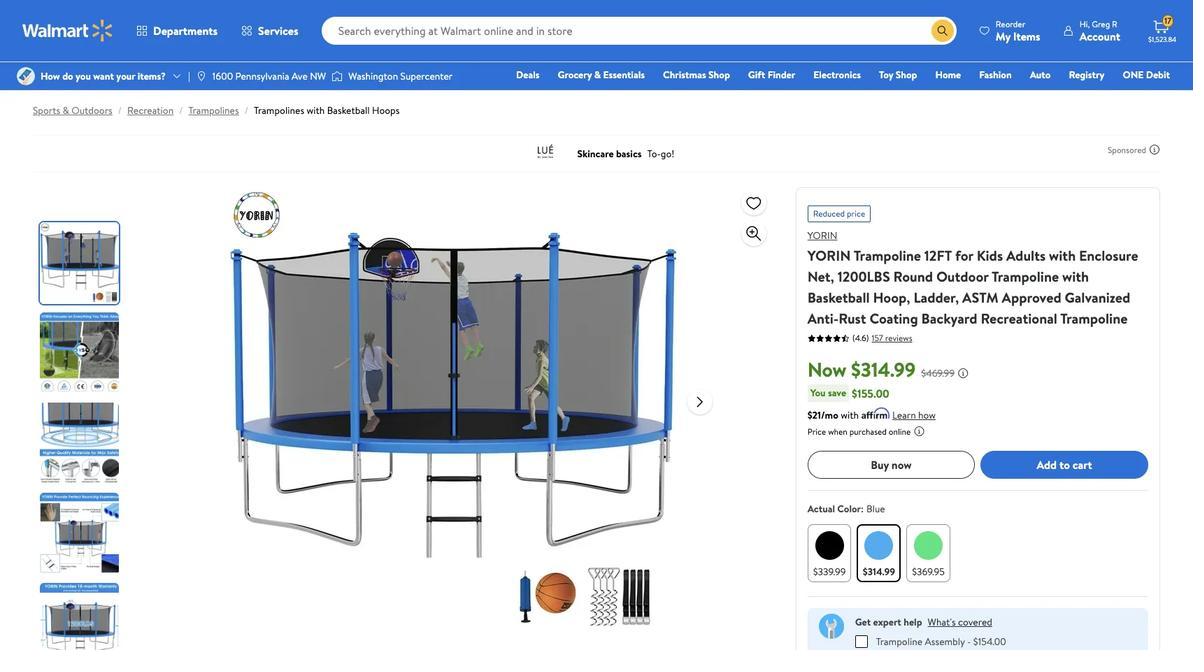 Task type: vqa. For each thing, say whether or not it's contained in the screenshot.
bottommost 'For'
no



Task type: describe. For each thing, give the bounding box(es) containing it.
reorder my items
[[996, 18, 1041, 44]]

learn more about strikethrough prices image
[[958, 368, 969, 379]]

actual color list
[[805, 522, 1151, 585]]

yorin trampoline 12ft for kids adults with enclosure net, 1200lbs round outdoor trampoline with basketball hoop, ladder, astm approved galvanized anti-rust coating backyard recreational trampoline - image 1 of 7 image
[[40, 222, 122, 304]]

$21/mo with
[[808, 408, 859, 422]]

price
[[808, 426, 826, 438]]

hi, greg r account
[[1080, 18, 1121, 44]]

astm
[[962, 288, 999, 307]]

buy now
[[871, 457, 912, 473]]

yorin trampoline 12ft for kids adults with enclosure net, 1200lbs round outdoor trampoline with basketball hoop, ladder, astm approved galvanized anti-rust coating backyard recreational trampoline - image 2 of 7 image
[[40, 313, 122, 394]]

trampolines with basketball hoops link
[[254, 104, 400, 118]]

registry
[[1069, 68, 1105, 82]]

with down "nw"
[[307, 104, 325, 118]]

yorin trampoline 12ft for kids adults with enclosure net, 1200lbs round outdoor trampoline with basketball hoop, ladder, astm approved galvanized anti-rust coating backyard recreational trampoline image
[[229, 187, 676, 635]]

$155.00
[[852, 386, 890, 401]]

get expert help what's covered
[[855, 616, 992, 630]]

one
[[1123, 68, 1144, 82]]

r
[[1112, 18, 1118, 30]]

$339.99 button
[[808, 525, 852, 583]]

Trampoline Assembly - $154.00 checkbox
[[855, 636, 868, 648]]

christmas shop
[[663, 68, 730, 82]]

trampoline up 1200lbs
[[854, 246, 921, 265]]

supercenter
[[400, 69, 453, 83]]

auto link
[[1024, 67, 1057, 83]]

finder
[[768, 68, 795, 82]]

add
[[1037, 457, 1057, 473]]

sports & outdoors link
[[33, 104, 112, 118]]

round
[[894, 267, 933, 286]]

sports & outdoors / recreation / trampolines / trampolines with basketball hoops
[[33, 104, 400, 118]]

$21/mo
[[808, 408, 838, 422]]

essentials
[[603, 68, 645, 82]]

to
[[1060, 457, 1070, 473]]

washington
[[349, 69, 398, 83]]

actual color : blue
[[808, 502, 885, 516]]

color
[[837, 502, 861, 516]]

pennsylvania
[[235, 69, 289, 83]]

 image for how
[[17, 67, 35, 85]]

hoop,
[[873, 288, 910, 307]]

add to cart
[[1037, 457, 1092, 473]]

$1,523.84
[[1149, 34, 1177, 44]]

legal information image
[[914, 426, 925, 437]]

get
[[855, 616, 871, 630]]

greg
[[1092, 18, 1110, 30]]

157 reviews link
[[869, 332, 912, 344]]

registry link
[[1063, 67, 1111, 83]]

ladder,
[[914, 288, 959, 307]]

cart
[[1073, 457, 1092, 473]]

deals link
[[510, 67, 546, 83]]

services button
[[229, 14, 310, 48]]

recreational
[[981, 309, 1058, 328]]

with up galvanized
[[1062, 267, 1089, 286]]

debit
[[1146, 68, 1170, 82]]

(4.6) 157 reviews
[[852, 332, 912, 344]]

electronics
[[814, 68, 861, 82]]

& for sports
[[63, 104, 69, 118]]

what's covered button
[[928, 616, 992, 630]]

kids
[[977, 246, 1003, 265]]

online
[[889, 426, 911, 438]]

2 trampolines from the left
[[254, 104, 304, 118]]

$469.99
[[921, 367, 955, 381]]

trampoline down galvanized
[[1060, 309, 1128, 328]]

1600 pennsylvania ave nw
[[213, 69, 326, 83]]

home link
[[929, 67, 968, 83]]

$339.99
[[813, 565, 846, 579]]

walmart+ link
[[1122, 87, 1176, 102]]

hi,
[[1080, 18, 1090, 30]]

1200lbs
[[838, 267, 890, 286]]

rust
[[839, 309, 866, 328]]

2 yorin from the top
[[808, 246, 851, 265]]

12ft
[[925, 246, 952, 265]]

coating
[[870, 309, 918, 328]]

nw
[[310, 69, 326, 83]]

trampoline down expert
[[876, 635, 923, 649]]

recreation link
[[127, 104, 174, 118]]

you save $155.00
[[810, 386, 890, 401]]

outdoor
[[936, 267, 989, 286]]

for
[[955, 246, 974, 265]]

what's
[[928, 616, 956, 630]]

1 yorin from the top
[[808, 229, 838, 243]]

next media item image
[[692, 393, 708, 410]]

items?
[[138, 69, 166, 83]]

trampoline down adults
[[992, 267, 1059, 286]]

outdoors
[[72, 104, 112, 118]]

christmas
[[663, 68, 706, 82]]

(4.6)
[[852, 332, 869, 344]]

now
[[808, 356, 847, 383]]

blue
[[867, 502, 885, 516]]

0 vertical spatial $314.99
[[851, 356, 916, 383]]

$369.95 button
[[907, 525, 951, 583]]

services
[[258, 23, 298, 38]]

toy
[[879, 68, 894, 82]]

deals
[[516, 68, 540, 82]]



Task type: locate. For each thing, give the bounding box(es) containing it.
1 / from the left
[[118, 104, 122, 118]]

shop right 'christmas'
[[709, 68, 730, 82]]

in_home_installation logo image
[[819, 614, 844, 639]]

trampoline assembly - $154.00
[[876, 635, 1006, 649]]

1 horizontal spatial /
[[179, 104, 183, 118]]

save
[[828, 386, 846, 400]]

sports
[[33, 104, 60, 118]]

Walmart Site-Wide search field
[[321, 17, 957, 45]]

enclosure
[[1079, 246, 1139, 265]]

Search search field
[[321, 17, 957, 45]]

shop right toy
[[896, 68, 917, 82]]

now
[[892, 457, 912, 473]]

$314.99 button
[[857, 525, 901, 583]]

 image for washington
[[332, 69, 343, 83]]

toy shop link
[[873, 67, 924, 83]]

basketball inside yorin yorin trampoline 12ft for kids adults with enclosure net, 1200lbs round outdoor trampoline with basketball hoop, ladder, astm approved galvanized anti-rust coating backyard recreational trampoline
[[808, 288, 870, 307]]

one debit link
[[1117, 67, 1176, 83]]

1 horizontal spatial basketball
[[808, 288, 870, 307]]

shop
[[709, 68, 730, 82], [896, 68, 917, 82]]

approved
[[1002, 288, 1062, 307]]

walmart image
[[22, 20, 113, 42]]

1 horizontal spatial  image
[[196, 71, 207, 82]]

1 vertical spatial &
[[63, 104, 69, 118]]

& right grocery
[[594, 68, 601, 82]]

$314.99
[[851, 356, 916, 383], [863, 565, 895, 579]]

1600
[[213, 69, 233, 83]]

$314.99 left $369.95
[[863, 565, 895, 579]]

price
[[847, 208, 865, 220]]

17
[[1165, 15, 1172, 27]]

basketball
[[327, 104, 370, 118], [808, 288, 870, 307]]

trampoline
[[854, 246, 921, 265], [992, 267, 1059, 286], [1060, 309, 1128, 328], [876, 635, 923, 649]]

recreation
[[127, 104, 174, 118]]

$314.99 inside $314.99 button
[[863, 565, 895, 579]]

grocery & essentials link
[[552, 67, 651, 83]]

help
[[904, 616, 922, 630]]

 image for 1600
[[196, 71, 207, 82]]

auto
[[1030, 68, 1051, 82]]

price when purchased online
[[808, 426, 911, 438]]

0 horizontal spatial shop
[[709, 68, 730, 82]]

$154.00
[[974, 635, 1006, 649]]

basketball up rust
[[808, 288, 870, 307]]

reviews
[[885, 332, 912, 344]]

1 trampolines from the left
[[189, 104, 239, 118]]

walmart+
[[1128, 87, 1170, 101]]

/ right recreation link
[[179, 104, 183, 118]]

0 horizontal spatial &
[[63, 104, 69, 118]]

1 vertical spatial $314.99
[[863, 565, 895, 579]]

assembly
[[925, 635, 965, 649]]

learn how button
[[893, 408, 936, 423]]

galvanized
[[1065, 288, 1131, 307]]

departments button
[[125, 14, 229, 48]]

 image right "nw"
[[332, 69, 343, 83]]

one debit walmart+
[[1123, 68, 1170, 101]]

 image right "|"
[[196, 71, 207, 82]]

0 vertical spatial basketball
[[327, 104, 370, 118]]

adults
[[1006, 246, 1046, 265]]

& right sports
[[63, 104, 69, 118]]

0 horizontal spatial  image
[[17, 67, 35, 85]]

0 horizontal spatial /
[[118, 104, 122, 118]]

1 horizontal spatial trampolines
[[254, 104, 304, 118]]

add to cart button
[[981, 451, 1148, 479]]

grocery
[[558, 68, 592, 82]]

trampolines down 1600
[[189, 104, 239, 118]]

& for grocery
[[594, 68, 601, 82]]

1 horizontal spatial &
[[594, 68, 601, 82]]

0 horizontal spatial trampolines
[[189, 104, 239, 118]]

buy
[[871, 457, 889, 473]]

2 shop from the left
[[896, 68, 917, 82]]

2 horizontal spatial  image
[[332, 69, 343, 83]]

home
[[936, 68, 961, 82]]

actual
[[808, 502, 835, 516]]

$369.95
[[912, 565, 945, 579]]

anti-
[[808, 309, 839, 328]]

1 horizontal spatial shop
[[896, 68, 917, 82]]

basketball left hoops
[[327, 104, 370, 118]]

covered
[[958, 616, 992, 630]]

/ right outdoors
[[118, 104, 122, 118]]

toy shop
[[879, 68, 917, 82]]

sponsored
[[1108, 144, 1146, 156]]

add to favorites list, yorin trampoline 12ft for kids adults with enclosure net, 1200lbs round outdoor trampoline with basketball hoop, ladder, astm approved galvanized anti-rust coating backyard recreational trampoline image
[[745, 194, 762, 212]]

yorin down yorin link
[[808, 246, 851, 265]]

157
[[872, 332, 883, 344]]

shop for christmas shop
[[709, 68, 730, 82]]

ad disclaimer and feedback for skylinedisplayad image
[[1149, 144, 1160, 155]]

ave
[[292, 69, 308, 83]]

yorin down reduced
[[808, 229, 838, 243]]

/
[[118, 104, 122, 118], [179, 104, 183, 118], [245, 104, 248, 118]]

you
[[810, 386, 826, 400]]

trampolines link
[[189, 104, 239, 118]]

search icon image
[[937, 25, 948, 36]]

0 vertical spatial &
[[594, 68, 601, 82]]

yorin trampoline 12ft for kids adults with enclosure net, 1200lbs round outdoor trampoline with basketball hoop, ladder, astm approved galvanized anti-rust coating backyard recreational trampoline - image 5 of 7 image
[[40, 583, 122, 650]]

0 horizontal spatial basketball
[[327, 104, 370, 118]]

&
[[594, 68, 601, 82], [63, 104, 69, 118]]

with
[[307, 104, 325, 118], [1049, 246, 1076, 265], [1062, 267, 1089, 286], [841, 408, 859, 422]]

zoom image modal image
[[745, 225, 762, 242]]

0 vertical spatial yorin
[[808, 229, 838, 243]]

1 vertical spatial basketball
[[808, 288, 870, 307]]

1 shop from the left
[[709, 68, 730, 82]]

gift
[[748, 68, 765, 82]]

3 / from the left
[[245, 104, 248, 118]]

electronics link
[[807, 67, 867, 83]]

your
[[116, 69, 135, 83]]

trampolines
[[189, 104, 239, 118], [254, 104, 304, 118]]

want
[[93, 69, 114, 83]]

2 horizontal spatial /
[[245, 104, 248, 118]]

yorin link
[[808, 229, 838, 243]]

with up price when purchased online
[[841, 408, 859, 422]]

:
[[861, 502, 864, 516]]

with right adults
[[1049, 246, 1076, 265]]

you
[[76, 69, 91, 83]]

 image
[[17, 67, 35, 85], [332, 69, 343, 83], [196, 71, 207, 82]]

affirm image
[[862, 408, 890, 419]]

yorin trampoline 12ft for kids adults with enclosure net, 1200lbs round outdoor trampoline with basketball hoop, ladder, astm approved galvanized anti-rust coating backyard recreational trampoline - image 3 of 7 image
[[40, 403, 122, 485]]

yorin trampoline 12ft for kids adults with enclosure net, 1200lbs round outdoor trampoline with basketball hoop, ladder, astm approved galvanized anti-rust coating backyard recreational trampoline - image 4 of 7 image
[[40, 493, 122, 575]]

fashion
[[979, 68, 1012, 82]]

when
[[828, 426, 848, 438]]

gift finder link
[[742, 67, 802, 83]]

/ right trampolines link
[[245, 104, 248, 118]]

items
[[1013, 28, 1041, 44]]

how
[[918, 408, 936, 422]]

2 / from the left
[[179, 104, 183, 118]]

shop for toy shop
[[896, 68, 917, 82]]

 image left how at the top of page
[[17, 67, 35, 85]]

1 vertical spatial yorin
[[808, 246, 851, 265]]

gift finder
[[748, 68, 795, 82]]

do
[[62, 69, 73, 83]]

christmas shop link
[[657, 67, 736, 83]]

my
[[996, 28, 1011, 44]]

$314.99 up '$155.00'
[[851, 356, 916, 383]]

trampolines down 1600 pennsylvania ave nw at left top
[[254, 104, 304, 118]]

learn
[[893, 408, 916, 422]]



